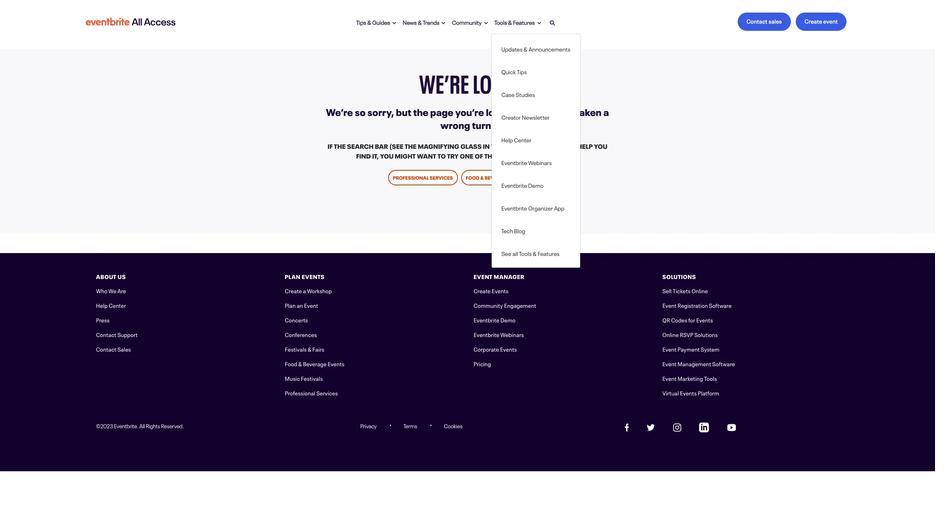 Task type: describe. For each thing, give the bounding box(es) containing it.
sell
[[662, 287, 672, 295]]

eventbrite demo for the bottom eventbrite demo link
[[474, 316, 516, 324]]

looking
[[486, 104, 520, 119]]

create for create event
[[805, 17, 822, 25]]

conferences
[[285, 331, 317, 339]]

professional services
[[393, 174, 453, 181]]

0 horizontal spatial you
[[380, 151, 394, 160]]

sales
[[117, 345, 131, 353]]

0 horizontal spatial tips
[[356, 18, 366, 26]]

organizer
[[528, 204, 553, 212]]

creator newsletter link
[[492, 109, 580, 124]]

newsletter
[[522, 113, 550, 121]]

0 vertical spatial solutions
[[662, 272, 696, 281]]

eventbrite organizer app
[[501, 204, 564, 212]]

community for community
[[452, 18, 482, 26]]

eventbrite for eventbrite organizer app link
[[501, 204, 527, 212]]

conferences link
[[285, 331, 317, 339]]

it,
[[372, 151, 379, 160]]

contact sales
[[747, 17, 782, 25]]

categories:
[[536, 151, 579, 160]]

announcements
[[529, 44, 570, 53]]

if the search bar (see the magnifying glass in the navigation) doesn't help you find it, you might want to try one of these popular categories:
[[328, 141, 607, 160]]

facebook image
[[625, 424, 629, 432]]

music festivals link
[[285, 374, 323, 383]]

create for create events
[[474, 287, 491, 295]]

online rsvp solutions
[[662, 331, 718, 339]]

logo eventbrite image
[[84, 14, 176, 29]]

quick tips link
[[492, 64, 580, 79]]

qr codes for events link
[[662, 316, 713, 324]]

management
[[678, 360, 711, 368]]

to
[[438, 151, 446, 160]]

event marketing tools link
[[662, 374, 717, 383]]

1 vertical spatial eventbrite demo link
[[474, 316, 516, 324]]

the right (see
[[405, 141, 417, 151]]

corporate
[[474, 345, 499, 353]]

system
[[701, 345, 720, 353]]

an
[[297, 301, 303, 309]]

professional services link
[[285, 389, 338, 397]]

sell tickets online
[[662, 287, 708, 295]]

event for event registration software
[[662, 301, 677, 309]]

create for create a workshop
[[285, 287, 302, 295]]

0 vertical spatial eventbrite webinars
[[501, 158, 552, 166]]

see all tools & features link
[[492, 246, 580, 260]]

case
[[501, 90, 515, 98]]

one
[[460, 151, 474, 160]]

blog
[[514, 226, 525, 234]]

workshop
[[307, 287, 332, 295]]

might
[[395, 151, 416, 160]]

food & beverage events
[[285, 360, 344, 368]]

reserved.
[[161, 422, 184, 430]]

marketing
[[678, 374, 703, 383]]

eventbrite for the bottom eventbrite demo link
[[474, 316, 499, 324]]

event for event payment system
[[662, 345, 677, 353]]

who we are
[[96, 287, 126, 295]]

tools & features link
[[491, 13, 544, 31]]

tips & guides link
[[353, 13, 400, 31]]

eventbrite.
[[114, 422, 138, 430]]

0 vertical spatial help center link
[[492, 132, 580, 147]]

search
[[347, 141, 374, 151]]

help
[[577, 141, 593, 151]]

us
[[118, 272, 126, 281]]

must've
[[537, 104, 574, 119]]

1 vertical spatial festivals
[[301, 374, 323, 383]]

1 vertical spatial features
[[538, 249, 560, 257]]

events down the event registration software
[[696, 316, 713, 324]]

tech blog link
[[492, 223, 580, 238]]

all
[[139, 422, 145, 430]]

create events link
[[474, 287, 509, 295]]

food for food & beverage events
[[285, 360, 297, 368]]

lost.
[[473, 63, 516, 100]]

bar
[[375, 141, 388, 151]]

navigation)
[[504, 141, 547, 151]]

privacy link
[[360, 422, 377, 430]]

arrow image for news & trends
[[442, 22, 446, 25]]

press
[[96, 316, 110, 324]]

guides
[[372, 18, 390, 26]]

glass
[[461, 141, 482, 151]]

(see
[[389, 141, 404, 151]]

beverage
[[485, 174, 510, 181]]

1 vertical spatial eventbrite webinars
[[474, 331, 524, 339]]

1 vertical spatial eventbrite webinars link
[[474, 331, 524, 339]]

pricing link
[[474, 360, 491, 368]]

0 horizontal spatial features
[[513, 18, 535, 26]]

you're
[[455, 104, 484, 119]]

create event link
[[796, 13, 847, 31]]

these
[[484, 151, 504, 160]]

event for event management software
[[662, 360, 677, 368]]

& for features
[[508, 18, 512, 26]]

events for create events
[[492, 287, 509, 295]]

the right in
[[491, 141, 503, 151]]

professional services
[[285, 389, 338, 397]]

festivals & fairs link
[[285, 345, 324, 353]]

& for announcements
[[524, 44, 528, 53]]

event management software link
[[662, 360, 735, 368]]

1 horizontal spatial you
[[594, 141, 607, 151]]

registration
[[678, 301, 708, 309]]

event registration software
[[662, 301, 732, 309]]

are
[[117, 287, 126, 295]]

contact support
[[96, 331, 138, 339]]

help for leftmost help center link
[[96, 301, 108, 309]]

but
[[396, 104, 411, 119]]

1 vertical spatial solutions
[[694, 331, 718, 339]]

events for corporate events
[[500, 345, 517, 353]]

& for trends
[[418, 18, 422, 26]]

case studies
[[501, 90, 535, 98]]

plan events
[[285, 272, 325, 281]]

food & beverage
[[466, 174, 510, 181]]

engagement
[[504, 301, 536, 309]]

contact for contact support
[[96, 331, 116, 339]]

plan for plan events
[[285, 272, 300, 281]]

about
[[96, 272, 116, 281]]

sales
[[769, 17, 782, 25]]

0 horizontal spatial help center link
[[96, 301, 126, 309]]

tips & guides
[[356, 18, 390, 26]]

webinars for bottom eventbrite webinars link
[[500, 331, 524, 339]]

page
[[430, 104, 454, 119]]

quick tips
[[501, 67, 527, 75]]

0 horizontal spatial online
[[662, 331, 679, 339]]

studies
[[516, 90, 535, 98]]

contact sales link
[[96, 345, 131, 353]]

event right an
[[304, 301, 318, 309]]

music festivals
[[285, 374, 323, 383]]

youtube image
[[727, 424, 736, 432]]

demo for the bottom eventbrite demo link
[[500, 316, 516, 324]]

for inside we're so sorry, but the page you're looking for must've taken a wrong turn.
[[522, 104, 535, 119]]

contact for contact sales
[[96, 345, 116, 353]]

plan for plan an event
[[285, 301, 296, 309]]

& for beverage
[[480, 174, 484, 181]]



Task type: vqa. For each thing, say whether or not it's contained in the screenshot.
Event for Event Payment System
yes



Task type: locate. For each thing, give the bounding box(es) containing it.
help center for topmost help center link
[[501, 135, 532, 144]]

online rsvp solutions link
[[662, 331, 718, 339]]

music
[[285, 374, 300, 383]]

software down the system
[[712, 360, 735, 368]]

arrow image right trends
[[442, 22, 446, 25]]

solutions up tickets
[[662, 272, 696, 281]]

rights
[[146, 422, 160, 430]]

support
[[117, 331, 138, 339]]

2 vertical spatial contact
[[96, 345, 116, 353]]

eventbrite down navigation)
[[501, 158, 527, 166]]

so
[[355, 104, 366, 119]]

arrow image inside tools & features link
[[537, 22, 541, 25]]

tips right quick
[[517, 67, 527, 75]]

demo down community engagement 'link'
[[500, 316, 516, 324]]

plan up create a workshop
[[285, 272, 300, 281]]

0 horizontal spatial we're
[[326, 104, 353, 119]]

plan
[[285, 272, 300, 281], [285, 301, 296, 309]]

instagram image
[[673, 424, 681, 432]]

1 horizontal spatial features
[[538, 249, 560, 257]]

terms link
[[404, 422, 417, 430]]

eventbrite demo link down community engagement on the right of the page
[[474, 316, 516, 324]]

of
[[475, 151, 483, 160]]

all
[[513, 249, 518, 257]]

0 vertical spatial eventbrite demo
[[501, 181, 544, 189]]

©2023 eventbrite. all rights reserved.
[[96, 422, 184, 430]]

privacy
[[360, 422, 377, 430]]

eventbrite up corporate
[[474, 331, 499, 339]]

0 horizontal spatial center
[[109, 301, 126, 309]]

about us
[[96, 272, 126, 281]]

1 vertical spatial demo
[[500, 316, 516, 324]]

professional down might
[[393, 174, 429, 181]]

1 vertical spatial professional
[[285, 389, 315, 397]]

for down studies
[[522, 104, 535, 119]]

1 horizontal spatial online
[[692, 287, 708, 295]]

create left event
[[805, 17, 822, 25]]

virtual
[[662, 389, 679, 397]]

center up popular
[[514, 135, 532, 144]]

0 vertical spatial festivals
[[285, 345, 307, 353]]

event for event marketing tools
[[662, 374, 677, 383]]

professional for professional services
[[393, 174, 429, 181]]

0 horizontal spatial help center
[[96, 301, 126, 309]]

0 vertical spatial tools
[[495, 18, 507, 26]]

news & trends
[[403, 18, 440, 26]]

plan left an
[[285, 301, 296, 309]]

0 vertical spatial professional
[[393, 174, 429, 181]]

contact sales link
[[738, 13, 791, 31]]

tech blog
[[501, 226, 525, 234]]

0 vertical spatial software
[[709, 301, 732, 309]]

popular
[[505, 151, 535, 160]]

0 vertical spatial plan
[[285, 272, 300, 281]]

0 vertical spatial help
[[501, 135, 513, 144]]

event for event manager
[[474, 272, 493, 281]]

professional down music festivals link
[[285, 389, 315, 397]]

1 horizontal spatial center
[[514, 135, 532, 144]]

the right but
[[413, 104, 428, 119]]

rsvp
[[680, 331, 693, 339]]

eventbrite webinars up corporate events link
[[474, 331, 524, 339]]

0 vertical spatial features
[[513, 18, 535, 26]]

webinars down navigation)
[[528, 158, 552, 166]]

doesn't
[[548, 141, 576, 151]]

plan an event link
[[285, 301, 318, 309]]

community right trends
[[452, 18, 482, 26]]

1 vertical spatial plan
[[285, 301, 296, 309]]

updates & announcements
[[501, 44, 570, 53]]

help up these at top
[[501, 135, 513, 144]]

event left management
[[662, 360, 677, 368]]

1 horizontal spatial help center link
[[492, 132, 580, 147]]

1 vertical spatial software
[[712, 360, 735, 368]]

plan an event
[[285, 301, 318, 309]]

tools up platform
[[704, 374, 717, 383]]

2 plan from the top
[[285, 301, 296, 309]]

create up an
[[285, 287, 302, 295]]

food for food & beverage
[[466, 174, 479, 181]]

help center link up popular
[[492, 132, 580, 147]]

solutions
[[662, 272, 696, 281], [694, 331, 718, 339]]

online down qr
[[662, 331, 679, 339]]

0 vertical spatial eventbrite webinars link
[[492, 155, 580, 170]]

event manager
[[474, 272, 525, 281]]

0 vertical spatial we're
[[419, 63, 469, 100]]

tools for event marketing tools
[[704, 374, 717, 383]]

arrow image left tools & features
[[484, 22, 488, 25]]

1 vertical spatial tools
[[519, 249, 532, 257]]

creator
[[501, 113, 521, 121]]

0 vertical spatial a
[[603, 104, 609, 119]]

1 horizontal spatial create
[[474, 287, 491, 295]]

updates
[[501, 44, 523, 53]]

beverage
[[303, 360, 327, 368]]

eventbrite webinars link down navigation)
[[492, 155, 580, 170]]

arrow image inside news & trends link
[[442, 22, 446, 25]]

we
[[108, 287, 116, 295]]

1 horizontal spatial professional
[[393, 174, 429, 181]]

center down 'are'
[[109, 301, 126, 309]]

for right "codes"
[[688, 316, 695, 324]]

online
[[692, 287, 708, 295], [662, 331, 679, 339]]

food
[[466, 174, 479, 181], [285, 360, 297, 368]]

events down event marketing tools link on the right of the page
[[680, 389, 697, 397]]

eventbrite webinars link up corporate events link
[[474, 331, 524, 339]]

help center down who we are link
[[96, 301, 126, 309]]

terms
[[404, 422, 417, 430]]

virtual events platform link
[[662, 389, 719, 397]]

search icon image
[[550, 20, 555, 26]]

tools for see all tools & features
[[519, 249, 532, 257]]

you right help
[[594, 141, 607, 151]]

eventbrite up eventbrite organizer app
[[501, 181, 527, 189]]

0 horizontal spatial webinars
[[500, 331, 524, 339]]

food & beverage events link
[[285, 360, 344, 368]]

community inside "link"
[[452, 18, 482, 26]]

1 vertical spatial tips
[[517, 67, 527, 75]]

corporate events
[[474, 345, 517, 353]]

&
[[367, 18, 371, 26], [418, 18, 422, 26], [508, 18, 512, 26], [524, 44, 528, 53], [480, 174, 484, 181], [533, 249, 537, 257], [308, 345, 311, 353], [298, 360, 302, 368]]

sorry,
[[367, 104, 394, 119]]

1 vertical spatial for
[[688, 316, 695, 324]]

event registration software link
[[662, 301, 732, 309]]

1 vertical spatial food
[[285, 360, 297, 368]]

a down plan events
[[303, 287, 306, 295]]

1 horizontal spatial tips
[[517, 67, 527, 75]]

1 vertical spatial center
[[109, 301, 126, 309]]

community for community engagement
[[474, 301, 503, 309]]

0 vertical spatial community
[[452, 18, 482, 26]]

codes
[[671, 316, 687, 324]]

food & beverage link
[[461, 170, 515, 186]]

events up create a workshop
[[302, 272, 325, 281]]

0 vertical spatial demo
[[528, 181, 544, 189]]

tips left guides
[[356, 18, 366, 26]]

software for event management software
[[712, 360, 735, 368]]

events down "event manager"
[[492, 287, 509, 295]]

1 vertical spatial help
[[96, 301, 108, 309]]

professional for professional services
[[285, 389, 315, 397]]

we're inside we're so sorry, but the page you're looking for must've taken a wrong turn.
[[326, 104, 353, 119]]

help for topmost help center link
[[501, 135, 513, 144]]

arrow image left the "search icon"
[[537, 22, 541, 25]]

0 horizontal spatial arrow image
[[442, 22, 446, 25]]

help center up popular
[[501, 135, 532, 144]]

arrow image for tools & features
[[537, 22, 541, 25]]

twitter image
[[647, 425, 655, 431]]

1 vertical spatial a
[[303, 287, 306, 295]]

the right if
[[334, 141, 346, 151]]

0 vertical spatial eventbrite demo link
[[492, 178, 580, 192]]

tools right all
[[519, 249, 532, 257]]

software for event registration software
[[709, 301, 732, 309]]

sell tickets online link
[[662, 287, 708, 295]]

eventbrite webinars down navigation)
[[501, 158, 552, 166]]

online up "event registration software" link
[[692, 287, 708, 295]]

eventbrite up tech blog
[[501, 204, 527, 212]]

1 vertical spatial community
[[474, 301, 503, 309]]

demo up eventbrite organizer app link
[[528, 181, 544, 189]]

features left the "search icon"
[[513, 18, 535, 26]]

corporate events link
[[474, 345, 517, 353]]

help center for leftmost help center link
[[96, 301, 126, 309]]

eventbrite demo link up eventbrite organizer app link
[[492, 178, 580, 192]]

arrow image for community
[[484, 22, 488, 25]]

& for fairs
[[308, 345, 311, 353]]

1 horizontal spatial we're
[[419, 63, 469, 100]]

eventbrite webinars link
[[492, 155, 580, 170], [474, 331, 524, 339]]

eventbrite demo
[[501, 181, 544, 189], [474, 316, 516, 324]]

create
[[805, 17, 822, 25], [285, 287, 302, 295], [474, 287, 491, 295]]

qr codes for events
[[662, 316, 713, 324]]

2 arrow image from the left
[[484, 22, 488, 25]]

1 vertical spatial we're
[[326, 104, 353, 119]]

1 plan from the top
[[285, 272, 300, 281]]

0 vertical spatial center
[[514, 135, 532, 144]]

the inside we're so sorry, but the page you're looking for must've taken a wrong turn.
[[413, 104, 428, 119]]

event marketing tools
[[662, 374, 717, 383]]

1 horizontal spatial webinars
[[528, 158, 552, 166]]

0 horizontal spatial for
[[522, 104, 535, 119]]

a right taken
[[603, 104, 609, 119]]

1 vertical spatial contact
[[96, 331, 116, 339]]

event up virtual
[[662, 374, 677, 383]]

0 vertical spatial tips
[[356, 18, 366, 26]]

community engagement link
[[474, 301, 536, 309]]

event left 'payment'
[[662, 345, 677, 353]]

help down who
[[96, 301, 108, 309]]

services
[[430, 174, 453, 181]]

solutions up the system
[[694, 331, 718, 339]]

see
[[501, 249, 511, 257]]

event
[[823, 17, 838, 25]]

3 arrow image from the left
[[537, 22, 541, 25]]

eventbrite demo down community engagement on the right of the page
[[474, 316, 516, 324]]

wrong
[[440, 117, 470, 132]]

1 horizontal spatial for
[[688, 316, 695, 324]]

news
[[403, 18, 417, 26]]

eventbrite demo for the top eventbrite demo link
[[501, 181, 544, 189]]

event up create events link
[[474, 272, 493, 281]]

webinars up corporate events
[[500, 331, 524, 339]]

help
[[501, 135, 513, 144], [96, 301, 108, 309]]

1 vertical spatial online
[[662, 331, 679, 339]]

festivals down conferences link
[[285, 345, 307, 353]]

events right beverage
[[328, 360, 344, 368]]

demo for the top eventbrite demo link
[[528, 181, 544, 189]]

1 vertical spatial help center
[[96, 301, 126, 309]]

2 horizontal spatial create
[[805, 17, 822, 25]]

you right it,
[[380, 151, 394, 160]]

0 vertical spatial for
[[522, 104, 535, 119]]

2 horizontal spatial arrow image
[[537, 22, 541, 25]]

creator newsletter
[[501, 113, 550, 121]]

1 horizontal spatial tools
[[519, 249, 532, 257]]

0 horizontal spatial professional
[[285, 389, 315, 397]]

0 vertical spatial online
[[692, 287, 708, 295]]

help center link down who we are link
[[96, 301, 126, 309]]

qr
[[662, 316, 670, 324]]

festivals up professional services
[[301, 374, 323, 383]]

1 vertical spatial eventbrite demo
[[474, 316, 516, 324]]

webinars for topmost eventbrite webinars link
[[528, 158, 552, 166]]

tickets
[[673, 287, 691, 295]]

arrow image
[[442, 22, 446, 25], [484, 22, 488, 25], [537, 22, 541, 25]]

0 horizontal spatial food
[[285, 360, 297, 368]]

eventbrite for the top eventbrite demo link
[[501, 181, 527, 189]]

we're up page
[[419, 63, 469, 100]]

2 vertical spatial tools
[[704, 374, 717, 383]]

2 horizontal spatial tools
[[704, 374, 717, 383]]

community engagement
[[474, 301, 536, 309]]

services
[[316, 389, 338, 397]]

contact left sales
[[747, 17, 768, 25]]

0 horizontal spatial a
[[303, 287, 306, 295]]

eventbrite webinars
[[501, 158, 552, 166], [474, 331, 524, 339]]

& for beverage
[[298, 360, 302, 368]]

1 horizontal spatial demo
[[528, 181, 544, 189]]

events right corporate
[[500, 345, 517, 353]]

event down the sell
[[662, 301, 677, 309]]

arrow image
[[392, 22, 396, 25]]

contact
[[747, 17, 768, 25], [96, 331, 116, 339], [96, 345, 116, 353]]

for
[[522, 104, 535, 119], [688, 316, 695, 324]]

the
[[413, 104, 428, 119], [334, 141, 346, 151], [405, 141, 417, 151], [491, 141, 503, 151]]

1 arrow image from the left
[[442, 22, 446, 25]]

software right registration
[[709, 301, 732, 309]]

0 vertical spatial food
[[466, 174, 479, 181]]

see all tools & features
[[501, 249, 560, 257]]

contact for contact sales
[[747, 17, 768, 25]]

1 horizontal spatial arrow image
[[484, 22, 488, 25]]

1 vertical spatial help center link
[[96, 301, 126, 309]]

eventbrite demo up eventbrite organizer app
[[501, 181, 544, 189]]

1 vertical spatial webinars
[[500, 331, 524, 339]]

arrow image inside "community" "link"
[[484, 22, 488, 25]]

0 horizontal spatial create
[[285, 287, 302, 295]]

we're for we're lost.
[[419, 63, 469, 100]]

tools up updates at the right
[[495, 18, 507, 26]]

concerts link
[[285, 316, 308, 324]]

1 horizontal spatial food
[[466, 174, 479, 181]]

community down create events link
[[474, 301, 503, 309]]

we're left so
[[326, 104, 353, 119]]

0 horizontal spatial help
[[96, 301, 108, 309]]

1 horizontal spatial help center
[[501, 135, 532, 144]]

contact left the sales
[[96, 345, 116, 353]]

0 vertical spatial webinars
[[528, 158, 552, 166]]

trends
[[423, 18, 440, 26]]

features down tech blog link
[[538, 249, 560, 257]]

we're for we're so sorry, but the page you're looking for must've taken a wrong turn.
[[326, 104, 353, 119]]

we're so sorry, but the page you're looking for must've taken a wrong turn.
[[326, 104, 609, 132]]

1 horizontal spatial help
[[501, 135, 513, 144]]

events for virtual events platform
[[680, 389, 697, 397]]

1 horizontal spatial a
[[603, 104, 609, 119]]

food up the music
[[285, 360, 297, 368]]

cookies link
[[444, 422, 462, 430]]

create down "event manager"
[[474, 287, 491, 295]]

events for plan events
[[302, 272, 325, 281]]

concerts
[[285, 316, 308, 324]]

food down 'one'
[[466, 174, 479, 181]]

0 vertical spatial help center
[[501, 135, 532, 144]]

eventbrite demo link
[[492, 178, 580, 192], [474, 316, 516, 324]]

a inside we're so sorry, but the page you're looking for must've taken a wrong turn.
[[603, 104, 609, 119]]

demo inside eventbrite demo link
[[528, 181, 544, 189]]

0 vertical spatial contact
[[747, 17, 768, 25]]

eventbrite down community engagement on the right of the page
[[474, 316, 499, 324]]

linkedin image
[[699, 423, 709, 433]]

news & trends link
[[400, 13, 449, 31]]

0 horizontal spatial demo
[[500, 316, 516, 324]]

0 horizontal spatial tools
[[495, 18, 507, 26]]

contact down press
[[96, 331, 116, 339]]

eventbrite demo inside eventbrite demo link
[[501, 181, 544, 189]]

tools
[[495, 18, 507, 26], [519, 249, 532, 257], [704, 374, 717, 383]]

& for guides
[[367, 18, 371, 26]]

webinars
[[528, 158, 552, 166], [500, 331, 524, 339]]



